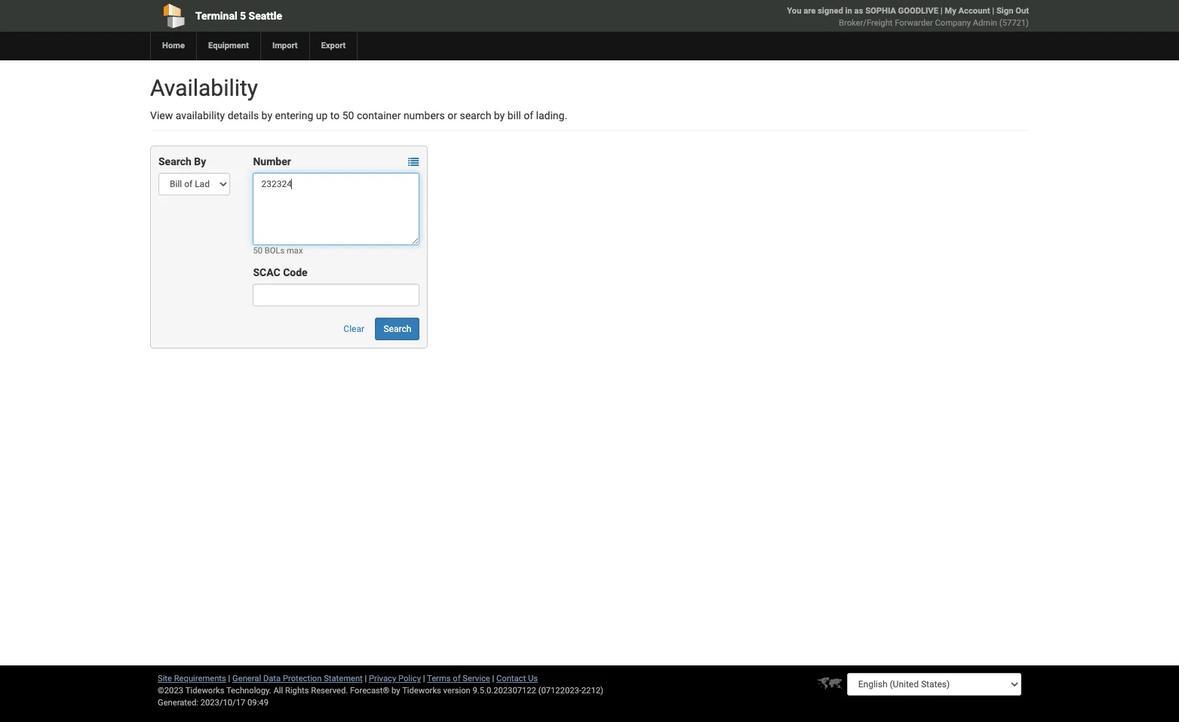Task type: vqa. For each thing, say whether or not it's contained in the screenshot.
Terms
yes



Task type: describe. For each thing, give the bounding box(es) containing it.
statement
[[324, 674, 363, 684]]

availability
[[176, 109, 225, 121]]

my account link
[[945, 6, 990, 16]]

sophia
[[865, 6, 896, 16]]

in
[[845, 6, 852, 16]]

general
[[232, 674, 261, 684]]

you are signed in as sophia goodlive | my account | sign out broker/freight forwarder company admin (57721)
[[787, 6, 1029, 28]]

show list image
[[408, 157, 419, 168]]

details
[[228, 109, 259, 121]]

5
[[240, 10, 246, 22]]

scac code
[[253, 266, 308, 278]]

broker/freight
[[839, 18, 893, 28]]

contact
[[496, 674, 526, 684]]

seattle
[[249, 10, 282, 22]]

(57721)
[[1000, 18, 1029, 28]]

| up tideworks
[[423, 674, 425, 684]]

site
[[158, 674, 172, 684]]

home
[[162, 41, 185, 51]]

privacy policy link
[[369, 674, 421, 684]]

1 horizontal spatial of
[[524, 109, 533, 121]]

view
[[150, 109, 173, 121]]

clear
[[344, 324, 364, 334]]

out
[[1016, 6, 1029, 16]]

search button
[[375, 318, 420, 340]]

equipment link
[[196, 32, 260, 60]]

site requirements link
[[158, 674, 226, 684]]

clear button
[[335, 318, 373, 340]]

signed
[[818, 6, 843, 16]]

terms
[[427, 674, 451, 684]]

| up "9.5.0.202307122"
[[492, 674, 494, 684]]

generated:
[[158, 698, 198, 708]]

| left the sign
[[992, 6, 994, 16]]

site requirements | general data protection statement | privacy policy | terms of service | contact us ©2023 tideworks technology. all rights reserved. forecast® by tideworks version 9.5.0.202307122 (07122023-2212) generated: 2023/10/17 09:49
[[158, 674, 603, 708]]

reserved.
[[311, 686, 348, 696]]

0 horizontal spatial by
[[262, 109, 272, 121]]

2023/10/17
[[200, 698, 245, 708]]

contact us link
[[496, 674, 538, 684]]

goodlive
[[898, 6, 938, 16]]

service
[[463, 674, 490, 684]]

©2023 tideworks
[[158, 686, 224, 696]]

09:49
[[247, 698, 269, 708]]

forecast®
[[350, 686, 390, 696]]

| left general at the bottom left
[[228, 674, 230, 684]]

9.5.0.202307122
[[473, 686, 536, 696]]

rights
[[285, 686, 309, 696]]

0 horizontal spatial 50
[[253, 246, 263, 256]]

export link
[[309, 32, 357, 60]]

policy
[[398, 674, 421, 684]]

entering
[[275, 109, 313, 121]]

| left 'my'
[[941, 6, 943, 16]]

50 bols max
[[253, 246, 303, 256]]

bols
[[265, 246, 285, 256]]

by
[[194, 155, 206, 167]]

search
[[460, 109, 491, 121]]

search for search by
[[158, 155, 191, 167]]

search by
[[158, 155, 206, 167]]

1 horizontal spatial 50
[[342, 109, 354, 121]]

my
[[945, 6, 957, 16]]

terminal
[[195, 10, 237, 22]]

you
[[787, 6, 802, 16]]



Task type: locate. For each thing, give the bounding box(es) containing it.
home link
[[150, 32, 196, 60]]

by left the bill
[[494, 109, 505, 121]]

2212)
[[582, 686, 603, 696]]

1 vertical spatial search
[[384, 324, 411, 334]]

terms of service link
[[427, 674, 490, 684]]

0 vertical spatial search
[[158, 155, 191, 167]]

50 left bols
[[253, 246, 263, 256]]

import link
[[260, 32, 309, 60]]

number
[[253, 155, 291, 167]]

2 horizontal spatial by
[[494, 109, 505, 121]]

of
[[524, 109, 533, 121], [453, 674, 461, 684]]

|
[[941, 6, 943, 16], [992, 6, 994, 16], [228, 674, 230, 684], [365, 674, 367, 684], [423, 674, 425, 684], [492, 674, 494, 684]]

search
[[158, 155, 191, 167], [384, 324, 411, 334]]

max
[[287, 246, 303, 256]]

as
[[855, 6, 863, 16]]

1 horizontal spatial search
[[384, 324, 411, 334]]

SCAC Code text field
[[253, 284, 420, 306]]

protection
[[283, 674, 322, 684]]

company
[[935, 18, 971, 28]]

to
[[330, 109, 340, 121]]

| up forecast®
[[365, 674, 367, 684]]

by right details
[[262, 109, 272, 121]]

search right the clear
[[384, 324, 411, 334]]

1 vertical spatial 50
[[253, 246, 263, 256]]

bill
[[508, 109, 521, 121]]

import
[[272, 41, 298, 51]]

lading.
[[536, 109, 567, 121]]

or
[[448, 109, 457, 121]]

tideworks
[[402, 686, 441, 696]]

Number text field
[[253, 173, 420, 245]]

terminal 5 seattle link
[[150, 0, 503, 32]]

code
[[283, 266, 308, 278]]

50 right to
[[342, 109, 354, 121]]

us
[[528, 674, 538, 684]]

by
[[262, 109, 272, 121], [494, 109, 505, 121], [392, 686, 400, 696]]

search for search
[[384, 324, 411, 334]]

(07122023-
[[538, 686, 582, 696]]

account
[[959, 6, 990, 16]]

0 vertical spatial of
[[524, 109, 533, 121]]

search inside button
[[384, 324, 411, 334]]

container
[[357, 109, 401, 121]]

by inside the "site requirements | general data protection statement | privacy policy | terms of service | contact us ©2023 tideworks technology. all rights reserved. forecast® by tideworks version 9.5.0.202307122 (07122023-2212) generated: 2023/10/17 09:49"
[[392, 686, 400, 696]]

admin
[[973, 18, 997, 28]]

version
[[443, 686, 471, 696]]

general data protection statement link
[[232, 674, 363, 684]]

are
[[804, 6, 816, 16]]

technology.
[[226, 686, 271, 696]]

requirements
[[174, 674, 226, 684]]

sign
[[997, 6, 1014, 16]]

1 horizontal spatial by
[[392, 686, 400, 696]]

0 horizontal spatial search
[[158, 155, 191, 167]]

0 horizontal spatial of
[[453, 674, 461, 684]]

of inside the "site requirements | general data protection statement | privacy policy | terms of service | contact us ©2023 tideworks technology. all rights reserved. forecast® by tideworks version 9.5.0.202307122 (07122023-2212) generated: 2023/10/17 09:49"
[[453, 674, 461, 684]]

data
[[263, 674, 281, 684]]

view availability details by entering up to 50 container numbers or search by bill of lading.
[[150, 109, 567, 121]]

of right the bill
[[524, 109, 533, 121]]

up
[[316, 109, 328, 121]]

export
[[321, 41, 346, 51]]

50
[[342, 109, 354, 121], [253, 246, 263, 256]]

availability
[[150, 75, 258, 101]]

all
[[273, 686, 283, 696]]

privacy
[[369, 674, 396, 684]]

forwarder
[[895, 18, 933, 28]]

sign out link
[[997, 6, 1029, 16]]

terminal 5 seattle
[[195, 10, 282, 22]]

search left by
[[158, 155, 191, 167]]

0 vertical spatial 50
[[342, 109, 354, 121]]

1 vertical spatial of
[[453, 674, 461, 684]]

numbers
[[404, 109, 445, 121]]

scac
[[253, 266, 280, 278]]

by down privacy policy link
[[392, 686, 400, 696]]

of up version
[[453, 674, 461, 684]]

equipment
[[208, 41, 249, 51]]



